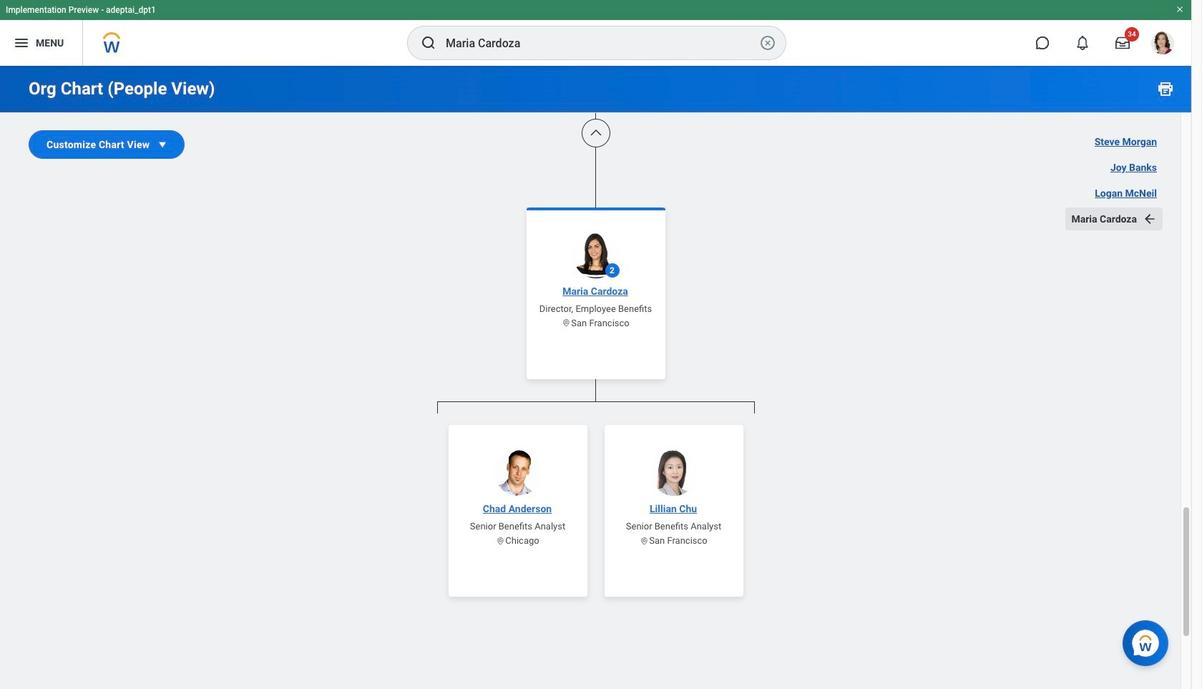 Task type: locate. For each thing, give the bounding box(es) containing it.
main content
[[0, 0, 1192, 689]]

chevron up image
[[589, 126, 603, 140]]

0 horizontal spatial location image
[[496, 536, 505, 546]]

notifications large image
[[1076, 36, 1090, 50]]

search image
[[420, 34, 437, 52]]

profile logan mcneil image
[[1151, 31, 1174, 57]]

1 horizontal spatial location image
[[562, 318, 571, 327]]

location image
[[562, 318, 571, 327], [496, 536, 505, 546], [640, 536, 649, 546]]

inbox large image
[[1116, 36, 1130, 50]]

print org chart image
[[1157, 80, 1174, 97]]

banner
[[0, 0, 1192, 66]]



Task type: describe. For each thing, give the bounding box(es) containing it.
arrow left image
[[1143, 212, 1157, 226]]

close environment banner image
[[1176, 5, 1184, 14]]

maria cardoza, maria cardoza, 2 direct reports element
[[437, 414, 755, 689]]

x circle image
[[759, 34, 776, 52]]

Search Workday  search field
[[446, 27, 756, 59]]

2 horizontal spatial location image
[[640, 536, 649, 546]]

justify image
[[13, 34, 30, 52]]

caret down image
[[155, 137, 170, 152]]



Task type: vqa. For each thing, say whether or not it's contained in the screenshot.
the top location icon
yes



